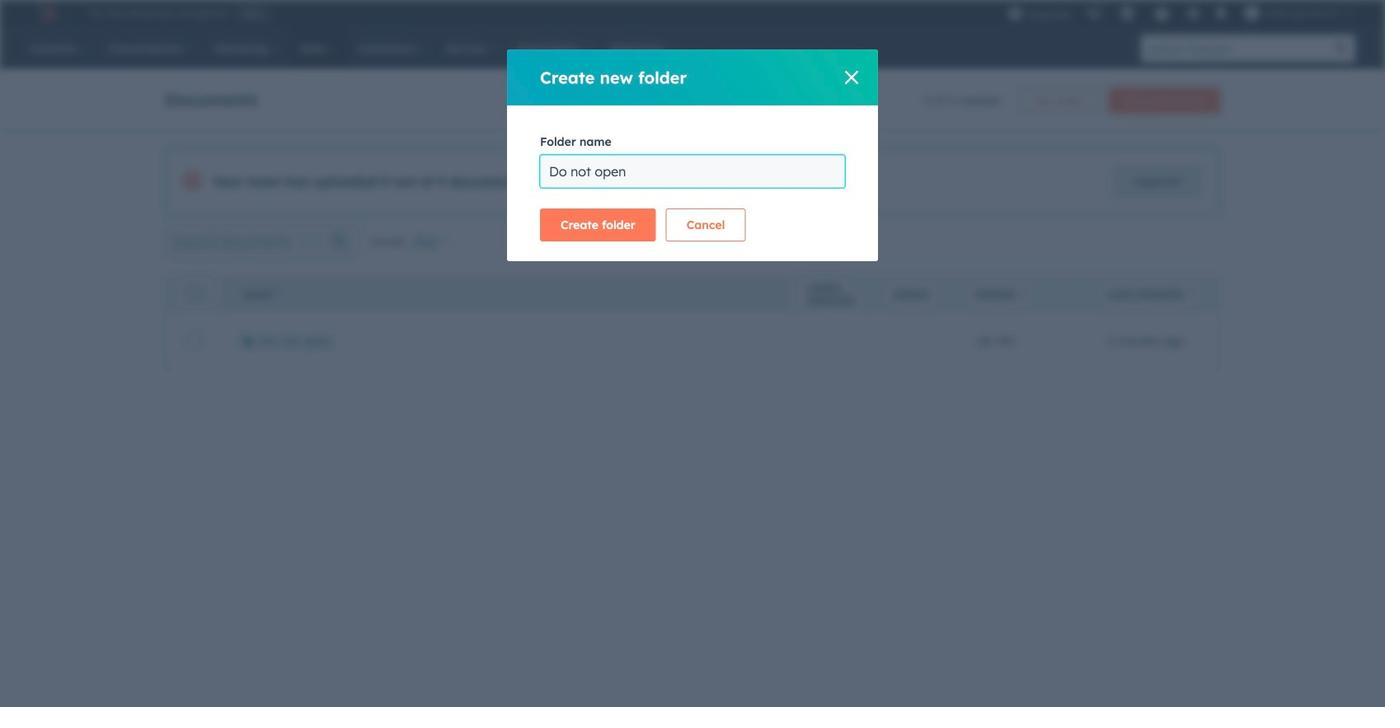 Task type: locate. For each thing, give the bounding box(es) containing it.
0 horizontal spatial press to sort. element
[[1019, 288, 1026, 302]]

close image
[[845, 71, 858, 84]]

ascending sort. press to sort descending. element
[[277, 288, 284, 302]]

press to sort. image
[[1019, 288, 1026, 299], [1188, 288, 1194, 299]]

1 press to sort. image from the left
[[1019, 288, 1026, 299]]

1 horizontal spatial press to sort. element
[[1188, 288, 1194, 302]]

press to sort. element
[[1019, 288, 1026, 302], [1188, 288, 1194, 302]]

2 press to sort. image from the left
[[1188, 288, 1194, 299]]

1 horizontal spatial press to sort. image
[[1188, 288, 1194, 299]]

1 press to sort. element from the left
[[1019, 288, 1026, 302]]

menu
[[1000, 0, 1365, 26]]

None text field
[[540, 155, 845, 188]]

0 horizontal spatial press to sort. image
[[1019, 288, 1026, 299]]

banner
[[165, 82, 1220, 114]]



Task type: vqa. For each thing, say whether or not it's contained in the screenshot.
search hubspot search field
yes



Task type: describe. For each thing, give the bounding box(es) containing it.
2 press to sort. element from the left
[[1188, 288, 1194, 302]]

Search search field
[[165, 225, 359, 258]]

ascending sort. press to sort descending. image
[[277, 288, 284, 299]]

marketplaces image
[[1120, 7, 1135, 22]]

jer mill image
[[1245, 6, 1260, 21]]

Search HubSpot search field
[[1141, 35, 1327, 63]]

press to sort. image for first 'press to sort.' element from the right
[[1188, 288, 1194, 299]]

press to sort. image for second 'press to sort.' element from the right
[[1019, 288, 1026, 299]]



